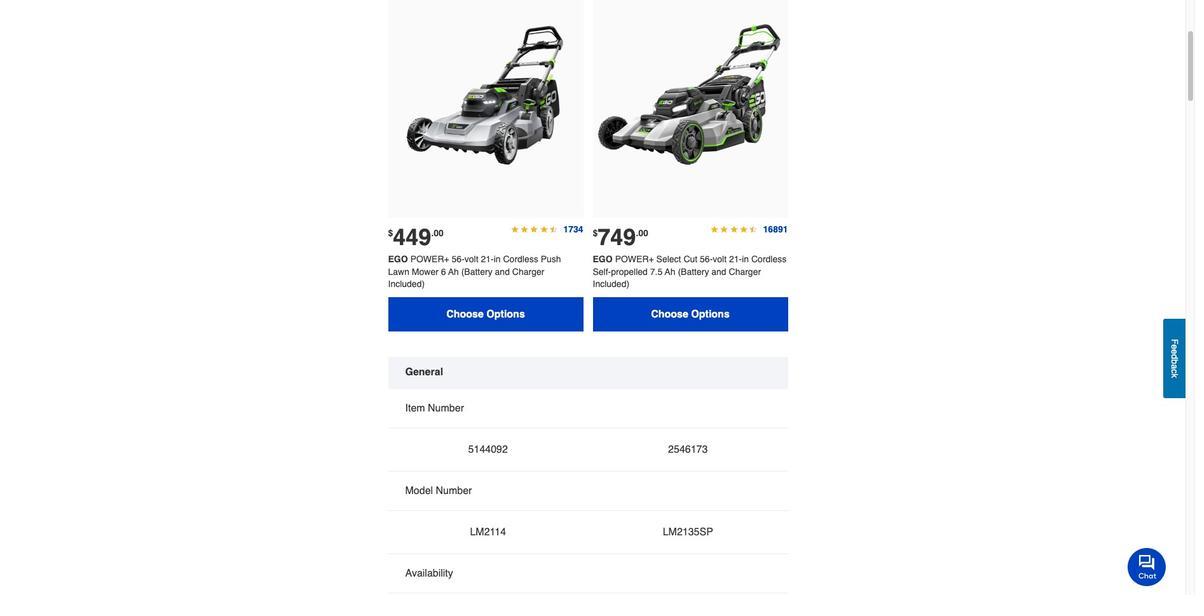 Task type: describe. For each thing, give the bounding box(es) containing it.
model number
[[405, 486, 472, 497]]

power+ for 6
[[411, 254, 449, 265]]

$ 449 . 00
[[388, 224, 444, 251]]

2 options from the left
[[692, 309, 730, 320]]

2 choose options from the left
[[651, 309, 730, 320]]

4.5 out of 5 stars image for seventh 4.5 out of 5 stars element from the left
[[721, 226, 728, 233]]

1 choose from the left
[[447, 309, 484, 320]]

a
[[1170, 364, 1180, 369]]

9 4.5 out of 5 stars element from the left
[[740, 226, 748, 233]]

$ 749 . 00
[[593, 224, 649, 251]]

ego for power+ select cut 56-volt 21-in cordless self-propelled 7.5 ah (battery and charger included)
[[593, 254, 613, 265]]

5 4.5 out of 5 stars element from the left
[[550, 226, 558, 233]]

3 4.5 out of 5 stars element from the left
[[531, 226, 538, 233]]

00 for 449
[[434, 228, 444, 238]]

general
[[405, 367, 443, 379]]

21- inside "power+ 56-volt 21-in cordless push lawn mower 6 ah (battery and charger included)"
[[481, 254, 494, 265]]

item
[[405, 403, 425, 415]]

7 4.5 out of 5 stars element from the left
[[721, 226, 728, 233]]

availability
[[405, 568, 453, 580]]

power+ 56-volt 21-in cordless push lawn mower 6 ah (battery and charger included)
[[388, 254, 564, 289]]

volt inside power+ select cut 56-volt 21-in cordless self-propelled 7.5 ah (battery and charger included)
[[713, 254, 727, 265]]

. for 749
[[636, 228, 639, 238]]

volt inside "power+ 56-volt 21-in cordless push lawn mower 6 ah (battery and charger included)"
[[465, 254, 479, 265]]

push
[[541, 254, 561, 265]]

ego for power+ 56-volt 21-in cordless push lawn mower 6 ah (battery and charger included)
[[388, 254, 408, 265]]

4.5 out of 5 stars image for tenth 4.5 out of 5 stars element
[[750, 226, 757, 233]]

1 options from the left
[[487, 309, 525, 320]]

charger inside power+ select cut 56-volt 21-in cordless self-propelled 7.5 ah (battery and charger included)
[[729, 267, 761, 277]]

. for 449
[[431, 228, 434, 238]]

7.5
[[650, 267, 663, 277]]

2 choose options button from the left
[[593, 297, 788, 332]]

chat invite button image
[[1128, 548, 1167, 587]]

propelled
[[611, 267, 648, 277]]

model
[[405, 486, 433, 497]]

21- inside power+ select cut 56-volt 21-in cordless self-propelled 7.5 ah (battery and charger included)
[[729, 254, 742, 265]]

select
[[657, 254, 681, 265]]

power+ select cut 56-volt 21-in cordless self-propelled 7.5 ah (battery and charger included)
[[593, 254, 789, 289]]

and inside "power+ 56-volt 21-in cordless push lawn mower 6 ah (battery and charger included)"
[[495, 267, 510, 277]]

1734
[[564, 224, 583, 235]]

4.5 out of 5 stars image for sixth 4.5 out of 5 stars element from right
[[550, 226, 558, 233]]

1 product image image from the left
[[388, 3, 583, 198]]

56- inside power+ select cut 56-volt 21-in cordless self-propelled 7.5 ah (battery and charger included)
[[700, 254, 713, 265]]

(battery inside power+ select cut 56-volt 21-in cordless self-propelled 7.5 ah (battery and charger included)
[[678, 267, 709, 277]]

(battery inside "power+ 56-volt 21-in cordless push lawn mower 6 ah (battery and charger included)"
[[462, 267, 493, 277]]

8 4.5 out of 5 stars element from the left
[[730, 226, 738, 233]]

$ for 749
[[593, 228, 598, 238]]

ah inside power+ select cut 56-volt 21-in cordless self-propelled 7.5 ah (battery and charger included)
[[665, 267, 676, 277]]

10 4.5 out of 5 stars element from the left
[[750, 226, 757, 233]]

749
[[598, 224, 636, 251]]

item number
[[405, 403, 464, 415]]

449
[[393, 224, 431, 251]]

charger inside "power+ 56-volt 21-in cordless push lawn mower 6 ah (battery and charger included)"
[[512, 267, 545, 277]]

included) inside power+ select cut 56-volt 21-in cordless self-propelled 7.5 ah (battery and charger included)
[[593, 279, 630, 289]]



Task type: locate. For each thing, give the bounding box(es) containing it.
7 4.5 out of 5 stars image from the left
[[740, 226, 748, 233]]

4.5 out of 5 stars image for eighth 4.5 out of 5 stars element from right
[[531, 226, 538, 233]]

2 4.5 out of 5 stars element from the left
[[521, 226, 529, 233]]

1 56- from the left
[[452, 254, 465, 265]]

2 4.5 out of 5 stars image from the left
[[521, 226, 529, 233]]

1 4.5 out of 5 stars image from the left
[[540, 226, 548, 233]]

number right the model
[[436, 486, 472, 497]]

1 horizontal spatial volt
[[713, 254, 727, 265]]

1 horizontal spatial power+
[[615, 254, 654, 265]]

1 ah from the left
[[448, 267, 459, 277]]

0 horizontal spatial ah
[[448, 267, 459, 277]]

1 00 from the left
[[434, 228, 444, 238]]

power+ for propelled
[[615, 254, 654, 265]]

options
[[487, 309, 525, 320], [692, 309, 730, 320]]

choose
[[447, 309, 484, 320], [651, 309, 689, 320]]

options down "power+ 56-volt 21-in cordless push lawn mower 6 ah (battery and charger included)"
[[487, 309, 525, 320]]

and
[[495, 267, 510, 277], [712, 267, 727, 277]]

1 choose options button from the left
[[388, 297, 583, 332]]

2 product image image from the left
[[593, 3, 788, 198]]

1 charger from the left
[[512, 267, 545, 277]]

1 horizontal spatial 00
[[639, 228, 649, 238]]

56-
[[452, 254, 465, 265], [700, 254, 713, 265]]

16891
[[764, 224, 788, 235]]

1 horizontal spatial choose
[[651, 309, 689, 320]]

2 cordless from the left
[[752, 254, 787, 265]]

ah down select
[[665, 267, 676, 277]]

1 4.5 out of 5 stars image from the left
[[511, 226, 519, 233]]

1 . from the left
[[431, 228, 434, 238]]

2 $ from the left
[[593, 228, 598, 238]]

21- left push
[[481, 254, 494, 265]]

power+
[[411, 254, 449, 265], [615, 254, 654, 265]]

1 horizontal spatial included)
[[593, 279, 630, 289]]

1 in from the left
[[494, 254, 501, 265]]

4.5 out of 5 stars image for 2nd 4.5 out of 5 stars element
[[521, 226, 529, 233]]

cordless inside "power+ 56-volt 21-in cordless push lawn mower 6 ah (battery and charger included)"
[[503, 254, 539, 265]]

lm2114
[[470, 527, 506, 539]]

0 horizontal spatial cordless
[[503, 254, 539, 265]]

choose options button down power+ select cut 56-volt 21-in cordless self-propelled 7.5 ah (battery and charger included) at the top of the page
[[593, 297, 788, 332]]

0 horizontal spatial choose options
[[447, 309, 525, 320]]

4 4.5 out of 5 stars element from the left
[[540, 226, 548, 233]]

number for item number
[[428, 403, 464, 415]]

5144092
[[468, 444, 508, 456]]

0 horizontal spatial .
[[431, 228, 434, 238]]

2 21- from the left
[[729, 254, 742, 265]]

1 horizontal spatial in
[[742, 254, 749, 265]]

lawn
[[388, 267, 410, 277]]

choose down "power+ 56-volt 21-in cordless push lawn mower 6 ah (battery and charger included)"
[[447, 309, 484, 320]]

0 horizontal spatial product image image
[[388, 3, 583, 198]]

1 (battery from the left
[[462, 267, 493, 277]]

2 included) from the left
[[593, 279, 630, 289]]

e up b
[[1170, 350, 1180, 355]]

2 (battery from the left
[[678, 267, 709, 277]]

.
[[431, 228, 434, 238], [636, 228, 639, 238]]

4.5 out of 5 stars image for 2nd 4.5 out of 5 stars element from right
[[740, 226, 748, 233]]

4.5 out of 5 stars image
[[511, 226, 519, 233], [521, 226, 529, 233], [531, 226, 538, 233], [711, 226, 719, 233], [721, 226, 728, 233], [730, 226, 738, 233], [740, 226, 748, 233], [750, 226, 757, 233]]

included) down lawn
[[388, 279, 425, 289]]

4.5 out of 5 stars image for seventh 4.5 out of 5 stars element from right
[[540, 226, 548, 233]]

6 4.5 out of 5 stars image from the left
[[730, 226, 738, 233]]

in inside power+ select cut 56-volt 21-in cordless self-propelled 7.5 ah (battery and charger included)
[[742, 254, 749, 265]]

2 . from the left
[[636, 228, 639, 238]]

. inside $ 449 . 00
[[431, 228, 434, 238]]

number for model number
[[436, 486, 472, 497]]

choose options down "power+ 56-volt 21-in cordless push lawn mower 6 ah (battery and charger included)"
[[447, 309, 525, 320]]

c
[[1170, 369, 1180, 374]]

$ inside $ 449 . 00
[[388, 228, 393, 238]]

0 horizontal spatial 4.5 out of 5 stars image
[[540, 226, 548, 233]]

00 right 749
[[639, 228, 649, 238]]

b
[[1170, 360, 1180, 364]]

6
[[441, 267, 446, 277]]

1 21- from the left
[[481, 254, 494, 265]]

8 4.5 out of 5 stars image from the left
[[750, 226, 757, 233]]

21- right cut
[[729, 254, 742, 265]]

0 horizontal spatial 21-
[[481, 254, 494, 265]]

cordless inside power+ select cut 56-volt 21-in cordless self-propelled 7.5 ah (battery and charger included)
[[752, 254, 787, 265]]

1 horizontal spatial 4.5 out of 5 stars image
[[550, 226, 558, 233]]

cordless down 16891 at top
[[752, 254, 787, 265]]

0 horizontal spatial volt
[[465, 254, 479, 265]]

$ right 1734
[[593, 228, 598, 238]]

$ inside $ 749 . 00
[[593, 228, 598, 238]]

. inside $ 749 . 00
[[636, 228, 639, 238]]

1 ego from the left
[[388, 254, 408, 265]]

included) inside "power+ 56-volt 21-in cordless push lawn mower 6 ah (battery and charger included)"
[[388, 279, 425, 289]]

cordless
[[503, 254, 539, 265], [752, 254, 787, 265]]

1 4.5 out of 5 stars element from the left
[[511, 226, 519, 233]]

1 power+ from the left
[[411, 254, 449, 265]]

ego
[[388, 254, 408, 265], [593, 254, 613, 265]]

charger
[[512, 267, 545, 277], [729, 267, 761, 277]]

in inside "power+ 56-volt 21-in cordless push lawn mower 6 ah (battery and charger included)"
[[494, 254, 501, 265]]

volt
[[465, 254, 479, 265], [713, 254, 727, 265]]

2 ego from the left
[[593, 254, 613, 265]]

4.5 out of 5 stars image for 1st 4.5 out of 5 stars element
[[511, 226, 519, 233]]

1 $ from the left
[[388, 228, 393, 238]]

1 vertical spatial number
[[436, 486, 472, 497]]

2 choose from the left
[[651, 309, 689, 320]]

0 horizontal spatial in
[[494, 254, 501, 265]]

ego up self-
[[593, 254, 613, 265]]

. up propelled
[[636, 228, 639, 238]]

1 included) from the left
[[388, 279, 425, 289]]

00 right 449
[[434, 228, 444, 238]]

$
[[388, 228, 393, 238], [593, 228, 598, 238]]

00
[[434, 228, 444, 238], [639, 228, 649, 238]]

1 horizontal spatial $
[[593, 228, 598, 238]]

power+ up propelled
[[615, 254, 654, 265]]

f e e d b a c k
[[1170, 339, 1180, 378]]

1 horizontal spatial ah
[[665, 267, 676, 277]]

mower
[[412, 267, 439, 277]]

e up d
[[1170, 345, 1180, 350]]

f
[[1170, 339, 1180, 345]]

number
[[428, 403, 464, 415], [436, 486, 472, 497]]

2 charger from the left
[[729, 267, 761, 277]]

5 4.5 out of 5 stars image from the left
[[721, 226, 728, 233]]

1 cordless from the left
[[503, 254, 539, 265]]

1 horizontal spatial charger
[[729, 267, 761, 277]]

0 horizontal spatial 56-
[[452, 254, 465, 265]]

2546173
[[668, 444, 708, 456]]

2 power+ from the left
[[615, 254, 654, 265]]

ah right '6'
[[448, 267, 459, 277]]

2 ah from the left
[[665, 267, 676, 277]]

1 horizontal spatial 56-
[[700, 254, 713, 265]]

1 horizontal spatial options
[[692, 309, 730, 320]]

1 horizontal spatial product image image
[[593, 3, 788, 198]]

4 4.5 out of 5 stars image from the left
[[711, 226, 719, 233]]

choose down 7.5 on the right of page
[[651, 309, 689, 320]]

2 00 from the left
[[639, 228, 649, 238]]

lm2135sp
[[663, 527, 713, 539]]

choose options down power+ select cut 56-volt 21-in cordless self-propelled 7.5 ah (battery and charger included) at the top of the page
[[651, 309, 730, 320]]

0 horizontal spatial (battery
[[462, 267, 493, 277]]

56- inside "power+ 56-volt 21-in cordless push lawn mower 6 ah (battery and charger included)"
[[452, 254, 465, 265]]

(battery down cut
[[678, 267, 709, 277]]

0 horizontal spatial power+
[[411, 254, 449, 265]]

$ up lawn
[[388, 228, 393, 238]]

2 4.5 out of 5 stars image from the left
[[550, 226, 558, 233]]

00 inside $ 749 . 00
[[639, 228, 649, 238]]

choose options button
[[388, 297, 583, 332], [593, 297, 788, 332]]

1 horizontal spatial (battery
[[678, 267, 709, 277]]

(battery
[[462, 267, 493, 277], [678, 267, 709, 277]]

1 horizontal spatial choose options
[[651, 309, 730, 320]]

included) down self-
[[593, 279, 630, 289]]

0 vertical spatial number
[[428, 403, 464, 415]]

1 horizontal spatial .
[[636, 228, 639, 238]]

4.5 out of 5 stars image
[[540, 226, 548, 233], [550, 226, 558, 233]]

cordless left push
[[503, 254, 539, 265]]

k
[[1170, 374, 1180, 378]]

and inside power+ select cut 56-volt 21-in cordless self-propelled 7.5 ah (battery and charger included)
[[712, 267, 727, 277]]

d
[[1170, 355, 1180, 360]]

. up mower
[[431, 228, 434, 238]]

00 for 749
[[639, 228, 649, 238]]

0 horizontal spatial charger
[[512, 267, 545, 277]]

options down power+ select cut 56-volt 21-in cordless self-propelled 7.5 ah (battery and charger included) at the top of the page
[[692, 309, 730, 320]]

1 choose options from the left
[[447, 309, 525, 320]]

2 56- from the left
[[700, 254, 713, 265]]

1 e from the top
[[1170, 345, 1180, 350]]

6 4.5 out of 5 stars element from the left
[[711, 226, 719, 233]]

0 horizontal spatial included)
[[388, 279, 425, 289]]

ah
[[448, 267, 459, 277], [665, 267, 676, 277]]

2 and from the left
[[712, 267, 727, 277]]

product image image
[[388, 3, 583, 198], [593, 3, 788, 198]]

choose options
[[447, 309, 525, 320], [651, 309, 730, 320]]

number right 'item' in the bottom of the page
[[428, 403, 464, 415]]

power+ inside "power+ 56-volt 21-in cordless push lawn mower 6 ah (battery and charger included)"
[[411, 254, 449, 265]]

4.5 out of 5 stars element
[[511, 226, 519, 233], [521, 226, 529, 233], [531, 226, 538, 233], [540, 226, 548, 233], [550, 226, 558, 233], [711, 226, 719, 233], [721, 226, 728, 233], [730, 226, 738, 233], [740, 226, 748, 233], [750, 226, 757, 233]]

1 horizontal spatial choose options button
[[593, 297, 788, 332]]

1 horizontal spatial ego
[[593, 254, 613, 265]]

(battery right '6'
[[462, 267, 493, 277]]

ah inside "power+ 56-volt 21-in cordless push lawn mower 6 ah (battery and charger included)"
[[448, 267, 459, 277]]

2 volt from the left
[[713, 254, 727, 265]]

in right cut
[[742, 254, 749, 265]]

1 volt from the left
[[465, 254, 479, 265]]

0 horizontal spatial choose options button
[[388, 297, 583, 332]]

0 horizontal spatial and
[[495, 267, 510, 277]]

in
[[494, 254, 501, 265], [742, 254, 749, 265]]

and right '6'
[[495, 267, 510, 277]]

ego up lawn
[[388, 254, 408, 265]]

4.5 out of 5 stars image for 5th 4.5 out of 5 stars element from right
[[711, 226, 719, 233]]

1 horizontal spatial and
[[712, 267, 727, 277]]

0 horizontal spatial options
[[487, 309, 525, 320]]

1 and from the left
[[495, 267, 510, 277]]

choose options button down "power+ 56-volt 21-in cordless push lawn mower 6 ah (battery and charger included)"
[[388, 297, 583, 332]]

0 horizontal spatial 00
[[434, 228, 444, 238]]

f e e d b a c k button
[[1164, 319, 1186, 399]]

2 e from the top
[[1170, 350, 1180, 355]]

power+ up mower
[[411, 254, 449, 265]]

e
[[1170, 345, 1180, 350], [1170, 350, 1180, 355]]

0 horizontal spatial choose
[[447, 309, 484, 320]]

2 in from the left
[[742, 254, 749, 265]]

0 horizontal spatial $
[[388, 228, 393, 238]]

21-
[[481, 254, 494, 265], [729, 254, 742, 265]]

included)
[[388, 279, 425, 289], [593, 279, 630, 289]]

cut
[[684, 254, 698, 265]]

4.5 out of 5 stars image for third 4.5 out of 5 stars element from the right
[[730, 226, 738, 233]]

self-
[[593, 267, 611, 277]]

$ for 449
[[388, 228, 393, 238]]

and right 7.5 on the right of page
[[712, 267, 727, 277]]

00 inside $ 449 . 00
[[434, 228, 444, 238]]

1 horizontal spatial 21-
[[729, 254, 742, 265]]

1 horizontal spatial cordless
[[752, 254, 787, 265]]

in left push
[[494, 254, 501, 265]]

0 horizontal spatial ego
[[388, 254, 408, 265]]

3 4.5 out of 5 stars image from the left
[[531, 226, 538, 233]]

power+ inside power+ select cut 56-volt 21-in cordless self-propelled 7.5 ah (battery and charger included)
[[615, 254, 654, 265]]



Task type: vqa. For each thing, say whether or not it's contained in the screenshot.
second Read from the top
no



